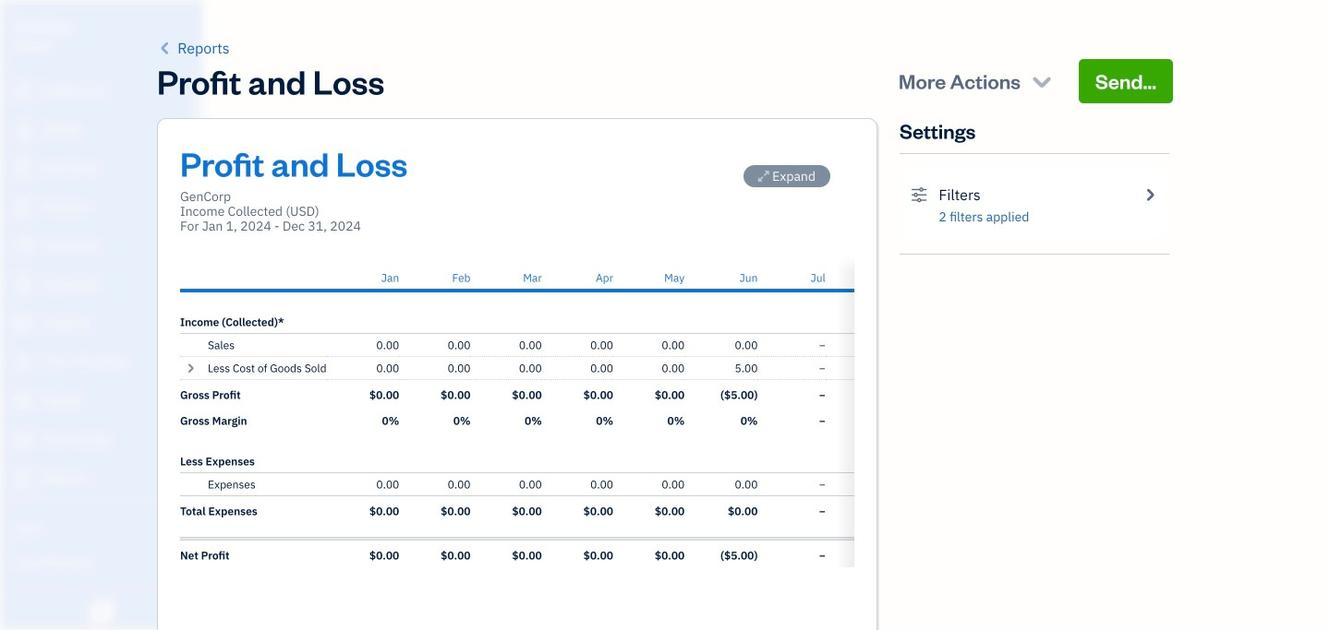 Task type: locate. For each thing, give the bounding box(es) containing it.
chart image
[[12, 431, 34, 450]]

expense image
[[12, 276, 34, 295]]

client image
[[12, 121, 34, 139]]

dashboard image
[[12, 82, 34, 101]]

team image
[[12, 393, 34, 411]]

expand image
[[758, 169, 769, 184]]

category image
[[180, 338, 200, 353]]



Task type: vqa. For each thing, say whether or not it's contained in the screenshot.
the Generate Invoice button
no



Task type: describe. For each thing, give the bounding box(es) containing it.
settings image
[[911, 184, 928, 206]]

project image
[[12, 315, 34, 333]]

toggle image
[[184, 361, 197, 376]]

report image
[[12, 470, 34, 489]]

chevrondown image
[[1029, 68, 1055, 94]]

category image
[[180, 478, 200, 492]]

chevronleft image
[[157, 37, 174, 59]]

freshbooks image
[[87, 601, 116, 623]]

estimate image
[[12, 160, 34, 178]]

main element
[[0, 0, 249, 631]]

payment image
[[12, 237, 34, 256]]

invoice image
[[12, 199, 34, 217]]

timer image
[[12, 354, 34, 372]]

chevronright image
[[1141, 184, 1158, 206]]



